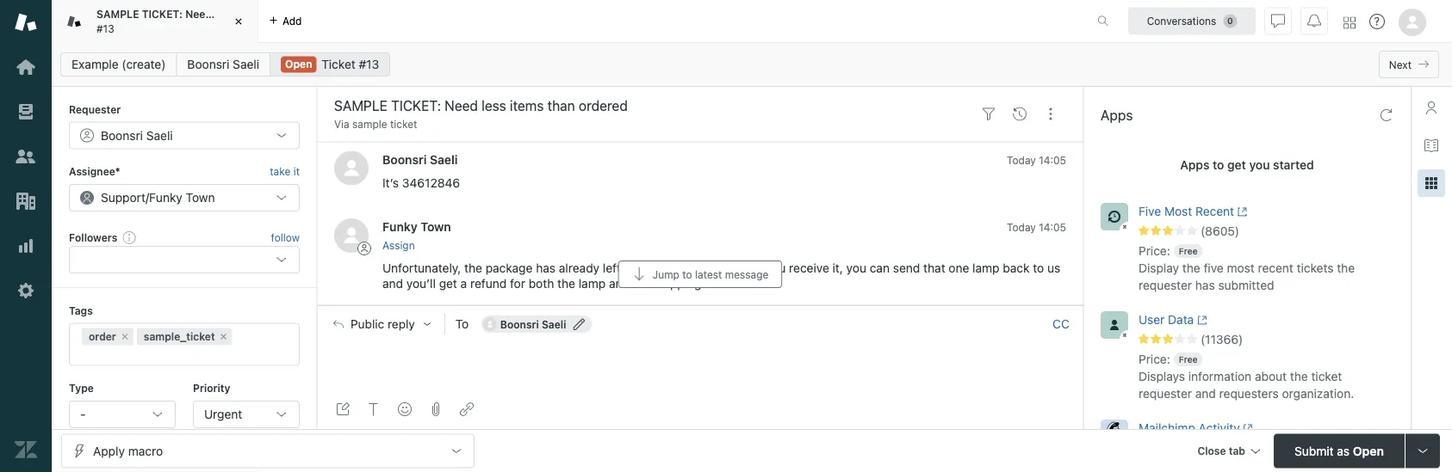 Task type: vqa. For each thing, say whether or not it's contained in the screenshot.
Unfortunately, the package has already left our warehouse. But once you receive it, you can send that one lamp back to us and you'll get a refund for both the lamp and the shipping cost. 14:05
yes



Task type: describe. For each thing, give the bounding box(es) containing it.
3 stars. 11366 reviews. element
[[1139, 332, 1401, 348]]

price: for displays
[[1139, 353, 1170, 367]]

the right tickets
[[1337, 261, 1355, 276]]

events image
[[1013, 107, 1027, 121]]

jump to latest message
[[653, 269, 769, 281]]

requester
[[69, 103, 121, 115]]

add attachment image
[[429, 403, 443, 417]]

sample
[[352, 118, 387, 131]]

admin image
[[15, 280, 37, 302]]

town inside funky town assign
[[421, 221, 451, 235]]

apps image
[[1425, 177, 1439, 190]]

type
[[69, 383, 94, 395]]

add button
[[258, 0, 312, 42]]

sample ticket: need less items than ordered #13
[[96, 8, 334, 34]]

shipping
[[654, 277, 702, 291]]

today 14:05 text field for it's 34612846
[[1007, 155, 1066, 167]]

today 14:05 for unfortunately, the package has already left our warehouse. but once you receive it, you can send that one lamp back to us and you'll get a refund for both the lamp and the shipping cost.
[[1007, 222, 1066, 234]]

user
[[1139, 313, 1165, 327]]

for
[[510, 277, 525, 291]]

price: for display
[[1139, 244, 1170, 258]]

send
[[893, 261, 920, 276]]

0 horizontal spatial and
[[382, 277, 403, 291]]

price: free display the five most recent tickets the requester has submitted
[[1139, 244, 1355, 293]]

ticket
[[322, 57, 356, 71]]

one
[[949, 261, 969, 276]]

1 horizontal spatial you
[[846, 261, 867, 276]]

conversations
[[1147, 15, 1217, 27]]

0 horizontal spatial lamp
[[579, 277, 606, 291]]

2 avatar image from the top
[[334, 219, 369, 254]]

draft mode image
[[336, 403, 350, 417]]

34612846
[[402, 177, 460, 191]]

has inside price: free display the five most recent tickets the requester has submitted
[[1195, 279, 1215, 293]]

assignee*
[[69, 166, 120, 178]]

information
[[1189, 370, 1252, 384]]

it's 34612846
[[382, 177, 460, 191]]

boonsri saeli link inside the secondary element
[[176, 53, 271, 77]]

conversationlabel log
[[317, 138, 1084, 306]]

take it button
[[270, 163, 300, 181]]

main element
[[0, 0, 52, 473]]

funky inside funky town assign
[[382, 221, 418, 235]]

remove image
[[120, 332, 130, 342]]

assign
[[382, 240, 415, 252]]

us
[[1048, 261, 1061, 276]]

package
[[486, 261, 533, 276]]

need
[[185, 8, 212, 20]]

jump
[[653, 269, 680, 281]]

support
[[101, 191, 146, 205]]

five most recent link
[[1139, 203, 1370, 224]]

1 horizontal spatial and
[[609, 277, 630, 291]]

to
[[455, 318, 469, 332]]

can
[[870, 261, 890, 276]]

urgent
[[204, 408, 242, 422]]

tab
[[1229, 446, 1246, 458]]

as
[[1337, 444, 1350, 459]]

assign button
[[382, 239, 415, 254]]

knowledge image
[[1425, 139, 1439, 152]]

five most recent
[[1139, 205, 1235, 219]]

town inside assignee* element
[[186, 191, 215, 205]]

submit
[[1295, 444, 1334, 459]]

button displays agent's chat status as invisible. image
[[1271, 14, 1285, 28]]

format text image
[[367, 403, 381, 417]]

example (create)
[[71, 57, 166, 71]]

(create)
[[122, 57, 166, 71]]

to for message
[[682, 269, 692, 281]]

(8605)
[[1201, 224, 1240, 239]]

via
[[334, 118, 349, 131]]

user data link
[[1139, 312, 1370, 332]]

add link (cmd k) image
[[460, 403, 474, 417]]

five
[[1139, 205, 1161, 219]]

get inside "unfortunately, the package has already left our warehouse. but once you receive it, you can send that one lamp back to us and you'll get a refund for both the lamp and the shipping cost."
[[439, 277, 457, 291]]

that
[[924, 261, 946, 276]]

displays possible ticket submission types image
[[1416, 445, 1430, 459]]

displays
[[1139, 370, 1185, 384]]

ticket:
[[142, 8, 183, 20]]

notifications image
[[1308, 14, 1321, 28]]

you'll
[[406, 277, 436, 291]]

remove image
[[219, 332, 229, 342]]

close tab
[[1198, 446, 1246, 458]]

the up a
[[464, 261, 482, 276]]

zendesk support image
[[15, 11, 37, 34]]

boonsri saeli inside the conversationlabel log
[[382, 153, 458, 167]]

data
[[1168, 313, 1194, 327]]

unfortunately, the package has already left our warehouse. but once you receive it, you can send that one lamp back to us and you'll get a refund for both the lamp and the shipping cost.
[[382, 261, 1064, 291]]

follow button
[[271, 230, 300, 245]]

(opens in a new tab) image for user data
[[1194, 316, 1207, 326]]

most
[[1165, 205, 1192, 219]]

public
[[351, 318, 384, 332]]

unfortunately,
[[382, 261, 461, 276]]

next
[[1389, 59, 1412, 71]]

close
[[1198, 446, 1226, 458]]

customer context image
[[1425, 101, 1439, 115]]

the down already on the bottom of page
[[557, 277, 575, 291]]

a
[[461, 277, 467, 291]]

to for you
[[1213, 158, 1224, 172]]

free for information
[[1179, 355, 1198, 365]]

boonsri right "boonsri.saeli@example.com" image
[[500, 319, 539, 331]]

submitted
[[1218, 279, 1274, 293]]

but
[[713, 261, 732, 276]]

ticket #13
[[322, 57, 379, 71]]

example
[[71, 57, 119, 71]]

requesters
[[1219, 387, 1279, 401]]

it
[[293, 166, 300, 178]]

refund
[[470, 277, 507, 291]]

close tab button
[[1190, 435, 1267, 472]]

edit user image
[[573, 319, 585, 331]]

#13 inside sample ticket: need less items than ordered #13
[[96, 22, 114, 34]]

today 14:05 for it's 34612846
[[1007, 155, 1066, 167]]

add
[[283, 15, 302, 27]]



Task type: locate. For each thing, give the bounding box(es) containing it.
(opens in a new tab) image inside the user data link
[[1194, 316, 1207, 326]]

both
[[529, 277, 554, 291]]

open inside the secondary element
[[285, 58, 312, 70]]

1 vertical spatial today
[[1007, 222, 1036, 234]]

boonsri saeli link down sample ticket: need less items than ordered #13 at the left of the page
[[176, 53, 271, 77]]

open left ticket
[[285, 58, 312, 70]]

boonsri inside the conversationlabel log
[[382, 153, 427, 167]]

the down our
[[633, 277, 651, 291]]

saeli up 34612846 on the top of the page
[[430, 153, 458, 167]]

ticket up organization.
[[1312, 370, 1342, 384]]

urgent button
[[193, 401, 300, 429]]

already
[[559, 261, 600, 276]]

once
[[735, 261, 763, 276]]

1 today 14:05 text field from the top
[[1007, 155, 1066, 167]]

0 horizontal spatial has
[[536, 261, 556, 276]]

avatar image left it's
[[334, 152, 369, 186]]

user data
[[1139, 313, 1194, 327]]

0 horizontal spatial apps
[[1101, 107, 1133, 124]]

0 horizontal spatial (opens in a new tab) image
[[1194, 316, 1207, 326]]

0 horizontal spatial get
[[439, 277, 457, 291]]

0 vertical spatial open
[[285, 58, 312, 70]]

tab
[[52, 0, 334, 43]]

town right / in the left top of the page
[[186, 191, 215, 205]]

0 vertical spatial today 14:05 text field
[[1007, 155, 1066, 167]]

boonsri.saeli@example.com image
[[483, 318, 497, 332]]

requester down displays
[[1139, 387, 1192, 401]]

secondary element
[[52, 47, 1452, 82]]

boonsri saeli inside the secondary element
[[187, 57, 259, 71]]

0 vertical spatial apps
[[1101, 107, 1133, 124]]

hide composer image
[[693, 299, 707, 313]]

requester element
[[69, 122, 300, 149]]

-
[[80, 408, 86, 422]]

get
[[1228, 158, 1246, 172], [439, 277, 457, 291]]

2 horizontal spatial you
[[1249, 158, 1270, 172]]

2 horizontal spatial and
[[1195, 387, 1216, 401]]

avatar image
[[334, 152, 369, 186], [334, 219, 369, 254]]

recent
[[1196, 205, 1235, 219]]

1 today 14:05 from the top
[[1007, 155, 1066, 167]]

0 vertical spatial town
[[186, 191, 215, 205]]

(opens in a new tab) image for five most recent
[[1235, 207, 1248, 217]]

1 horizontal spatial lamp
[[973, 261, 1000, 276]]

saeli inside the secondary element
[[233, 57, 259, 71]]

1 vertical spatial requester
[[1139, 387, 1192, 401]]

today 14:05 text field up us
[[1007, 222, 1066, 234]]

(11366)
[[1201, 333, 1243, 347]]

1 14:05 from the top
[[1039, 155, 1066, 167]]

1 vertical spatial boonsri saeli link
[[382, 153, 458, 167]]

1 vertical spatial (opens in a new tab) image
[[1194, 316, 1207, 326]]

customers image
[[15, 146, 37, 168]]

2 price: from the top
[[1139, 353, 1170, 367]]

14:05 for unfortunately, the package has already left our warehouse. but once you receive it, you can send that one lamp back to us and you'll get a refund for both the lamp and the shipping cost.
[[1039, 222, 1066, 234]]

you right once
[[766, 261, 786, 276]]

2 horizontal spatial to
[[1213, 158, 1224, 172]]

it,
[[833, 261, 843, 276]]

1 vertical spatial ticket
[[1312, 370, 1342, 384]]

free up displays
[[1179, 355, 1198, 365]]

0 vertical spatial requester
[[1139, 279, 1192, 293]]

0 horizontal spatial you
[[766, 261, 786, 276]]

0 horizontal spatial funky
[[149, 191, 183, 205]]

#13 inside the secondary element
[[359, 57, 379, 71]]

less
[[215, 8, 235, 20]]

get started image
[[15, 56, 37, 78]]

price:
[[1139, 244, 1170, 258], [1139, 353, 1170, 367]]

boonsri inside the secondary element
[[187, 57, 229, 71]]

requester inside price: free display the five most recent tickets the requester has submitted
[[1139, 279, 1192, 293]]

you left started
[[1249, 158, 1270, 172]]

the left the five
[[1183, 261, 1201, 276]]

has inside "unfortunately, the package has already left our warehouse. but once you receive it, you can send that one lamp back to us and you'll get a refund for both the lamp and the shipping cost."
[[536, 261, 556, 276]]

to right jump
[[682, 269, 692, 281]]

cc button
[[1053, 317, 1070, 333]]

priority
[[193, 383, 230, 395]]

0 vertical spatial free
[[1179, 246, 1198, 256]]

the up organization.
[[1290, 370, 1308, 384]]

boonsri saeli down requester
[[101, 128, 173, 142]]

you right it,
[[846, 261, 867, 276]]

open
[[285, 58, 312, 70], [1353, 444, 1384, 459]]

take it
[[270, 166, 300, 178]]

0 horizontal spatial open
[[285, 58, 312, 70]]

0 vertical spatial ticket
[[390, 118, 417, 131]]

1 vertical spatial open
[[1353, 444, 1384, 459]]

to left us
[[1033, 261, 1044, 276]]

jump to latest message button
[[618, 261, 782, 289]]

1 vertical spatial today 14:05 text field
[[1007, 222, 1066, 234]]

funky up assign button
[[382, 221, 418, 235]]

/
[[146, 191, 149, 205]]

0 vertical spatial funky
[[149, 191, 183, 205]]

#13
[[96, 22, 114, 34], [359, 57, 379, 71]]

tab containing sample ticket: need less items than ordered
[[52, 0, 334, 43]]

free
[[1179, 246, 1198, 256], [1179, 355, 1198, 365]]

free inside price: free display the five most recent tickets the requester has submitted
[[1179, 246, 1198, 256]]

0 vertical spatial 14:05
[[1039, 155, 1066, 167]]

requester
[[1139, 279, 1192, 293], [1139, 387, 1192, 401]]

0 vertical spatial today 14:05
[[1007, 155, 1066, 167]]

to inside button
[[682, 269, 692, 281]]

funky town link
[[382, 221, 451, 235]]

1 vertical spatial get
[[439, 277, 457, 291]]

example (create) button
[[60, 53, 177, 77]]

get up recent in the right top of the page
[[1228, 158, 1246, 172]]

receive
[[789, 261, 829, 276]]

town up unfortunately,
[[421, 221, 451, 235]]

1 horizontal spatial #13
[[359, 57, 379, 71]]

tabs tab list
[[52, 0, 1079, 43]]

to inside "unfortunately, the package has already left our warehouse. but once you receive it, you can send that one lamp back to us and you'll get a refund for both the lamp and the shipping cost."
[[1033, 261, 1044, 276]]

1 vertical spatial #13
[[359, 57, 379, 71]]

macro
[[128, 444, 163, 459]]

the inside price: free displays information about the ticket requester and requesters organization.
[[1290, 370, 1308, 384]]

started
[[1273, 158, 1314, 172]]

close image
[[230, 13, 247, 30]]

our
[[624, 261, 643, 276]]

boonsri down sample ticket: need less items than ordered #13 at the left of the page
[[187, 57, 229, 71]]

today for it's 34612846
[[1007, 155, 1036, 167]]

2 free from the top
[[1179, 355, 1198, 365]]

boonsri
[[187, 57, 229, 71], [101, 128, 143, 142], [382, 153, 427, 167], [500, 319, 539, 331]]

public reply
[[351, 318, 415, 332]]

ticket actions image
[[1044, 107, 1058, 121]]

requester inside price: free displays information about the ticket requester and requesters organization.
[[1139, 387, 1192, 401]]

boonsri saeli up it's 34612846
[[382, 153, 458, 167]]

to up recent in the right top of the page
[[1213, 158, 1224, 172]]

views image
[[15, 101, 37, 123]]

14:05 for it's 34612846
[[1039, 155, 1066, 167]]

saeli down close image
[[233, 57, 259, 71]]

0 vertical spatial price:
[[1139, 244, 1170, 258]]

Today 14:05 text field
[[1007, 155, 1066, 167], [1007, 222, 1066, 234]]

requester down the display
[[1139, 279, 1192, 293]]

funky town assign
[[382, 221, 451, 252]]

free inside price: free displays information about the ticket requester and requesters organization.
[[1179, 355, 1198, 365]]

1 vertical spatial today 14:05
[[1007, 222, 1066, 234]]

boonsri down requester
[[101, 128, 143, 142]]

get left a
[[439, 277, 457, 291]]

(opens in a new tab) image up (8605)
[[1235, 207, 1248, 217]]

0 horizontal spatial boonsri saeli link
[[176, 53, 271, 77]]

price: free displays information about the ticket requester and requesters organization.
[[1139, 353, 1354, 401]]

0 horizontal spatial to
[[682, 269, 692, 281]]

and down the information
[[1195, 387, 1216, 401]]

ticket
[[390, 118, 417, 131], [1312, 370, 1342, 384]]

and down 'left' on the left of the page
[[609, 277, 630, 291]]

saeli left edit user icon at the bottom left
[[542, 319, 566, 331]]

price: inside price: free display the five most recent tickets the requester has submitted
[[1139, 244, 1170, 258]]

1 avatar image from the top
[[334, 152, 369, 186]]

1 vertical spatial funky
[[382, 221, 418, 235]]

about
[[1255, 370, 1287, 384]]

ticket right sample at the left of the page
[[390, 118, 417, 131]]

1 horizontal spatial boonsri saeli link
[[382, 153, 458, 167]]

0 vertical spatial (opens in a new tab) image
[[1235, 207, 1248, 217]]

saeli inside requester element
[[146, 128, 173, 142]]

apps up five most recent
[[1180, 158, 1210, 172]]

apply
[[93, 444, 125, 459]]

1 horizontal spatial apps
[[1180, 158, 1210, 172]]

ticket inside price: free displays information about the ticket requester and requesters organization.
[[1312, 370, 1342, 384]]

(opens in a new tab) image up "(11366)"
[[1194, 316, 1207, 326]]

saeli inside the conversationlabel log
[[430, 153, 458, 167]]

1 horizontal spatial get
[[1228, 158, 1246, 172]]

#13 right ticket
[[359, 57, 379, 71]]

(opens in a new tab) image inside the five most recent link
[[1235, 207, 1248, 217]]

lamp down already on the bottom of page
[[579, 277, 606, 291]]

1 horizontal spatial open
[[1353, 444, 1384, 459]]

tags
[[69, 305, 93, 317]]

1 free from the top
[[1179, 246, 1198, 256]]

free up the display
[[1179, 246, 1198, 256]]

(opens in a new tab) image
[[1235, 207, 1248, 217], [1194, 316, 1207, 326]]

has down the five
[[1195, 279, 1215, 293]]

today 14:05 up us
[[1007, 222, 1066, 234]]

it's
[[382, 177, 399, 191]]

most
[[1227, 261, 1255, 276]]

0 horizontal spatial #13
[[96, 22, 114, 34]]

boonsri up it's
[[382, 153, 427, 167]]

recent
[[1258, 261, 1294, 276]]

3 stars. 8605 reviews. element
[[1139, 224, 1401, 239]]

organizations image
[[15, 190, 37, 213]]

warehouse.
[[646, 261, 710, 276]]

followers element
[[69, 247, 300, 274]]

1 vertical spatial has
[[1195, 279, 1215, 293]]

0 vertical spatial get
[[1228, 158, 1246, 172]]

0 horizontal spatial ticket
[[390, 118, 417, 131]]

1 requester from the top
[[1139, 279, 1192, 293]]

take
[[270, 166, 291, 178]]

1 horizontal spatial town
[[421, 221, 451, 235]]

public reply button
[[318, 307, 444, 343]]

open right as
[[1353, 444, 1384, 459]]

1 price: from the top
[[1139, 244, 1170, 258]]

reply
[[388, 318, 415, 332]]

Subject field
[[331, 96, 970, 116]]

ordered
[[294, 8, 334, 20]]

#13 down sample
[[96, 22, 114, 34]]

2 today 14:05 text field from the top
[[1007, 222, 1066, 234]]

items
[[238, 8, 266, 20]]

tickets
[[1297, 261, 1334, 276]]

1 horizontal spatial (opens in a new tab) image
[[1235, 207, 1248, 217]]

- button
[[69, 401, 176, 429]]

zendesk image
[[15, 439, 37, 462]]

apps for apps
[[1101, 107, 1133, 124]]

boonsri saeli down sample ticket: need less items than ordered #13 at the left of the page
[[187, 57, 259, 71]]

five most recent image
[[1101, 203, 1128, 231]]

0 vertical spatial #13
[[96, 22, 114, 34]]

1 horizontal spatial to
[[1033, 261, 1044, 276]]

today for unfortunately, the package has already left our warehouse. but once you receive it, you can send that one lamp back to us and you'll get a refund for both the lamp and the shipping cost.
[[1007, 222, 1036, 234]]

1 vertical spatial free
[[1179, 355, 1198, 365]]

14:05 up us
[[1039, 222, 1066, 234]]

1 vertical spatial 14:05
[[1039, 222, 1066, 234]]

today 14:05
[[1007, 155, 1066, 167], [1007, 222, 1066, 234]]

latest
[[695, 269, 722, 281]]

you
[[1249, 158, 1270, 172], [766, 261, 786, 276], [846, 261, 867, 276]]

boonsri saeli down both
[[500, 319, 566, 331]]

today 14:05 text field down ticket actions image
[[1007, 155, 1066, 167]]

order
[[89, 331, 116, 343]]

submit as open
[[1295, 444, 1384, 459]]

1 vertical spatial avatar image
[[334, 219, 369, 254]]

boonsri inside requester element
[[101, 128, 143, 142]]

price: up the display
[[1139, 244, 1170, 258]]

followers
[[69, 232, 117, 244]]

boonsri saeli inside requester element
[[101, 128, 173, 142]]

lamp right one
[[973, 261, 1000, 276]]

follow
[[271, 232, 300, 244]]

2 requester from the top
[[1139, 387, 1192, 401]]

has up both
[[536, 261, 556, 276]]

user data image
[[1101, 312, 1128, 339]]

today
[[1007, 155, 1036, 167], [1007, 222, 1036, 234]]

saeli up support / funky town
[[146, 128, 173, 142]]

0 horizontal spatial town
[[186, 191, 215, 205]]

1 horizontal spatial ticket
[[1312, 370, 1342, 384]]

info on adding followers image
[[123, 231, 136, 245]]

1 today from the top
[[1007, 155, 1036, 167]]

next button
[[1379, 51, 1439, 78]]

(opens in a new tab) image
[[1240, 424, 1253, 434]]

assignee* element
[[69, 184, 300, 212]]

0 vertical spatial lamp
[[973, 261, 1000, 276]]

0 vertical spatial avatar image
[[334, 152, 369, 186]]

14:05 down ticket actions image
[[1039, 155, 1066, 167]]

today 14:05 text field for unfortunately, the package has already left our warehouse. but once you receive it, you can send that one lamp back to us and you'll get a refund for both the lamp and the shipping cost.
[[1007, 222, 1066, 234]]

0 vertical spatial has
[[536, 261, 556, 276]]

boonsri saeli link up it's 34612846
[[382, 153, 458, 167]]

today down events icon
[[1007, 155, 1036, 167]]

1 vertical spatial price:
[[1139, 353, 1170, 367]]

organization.
[[1282, 387, 1354, 401]]

zendesk products image
[[1344, 17, 1356, 29]]

2 today 14:05 from the top
[[1007, 222, 1066, 234]]

2 today from the top
[[1007, 222, 1036, 234]]

14:05
[[1039, 155, 1066, 167], [1039, 222, 1066, 234]]

2 14:05 from the top
[[1039, 222, 1066, 234]]

free for the
[[1179, 246, 1198, 256]]

0 vertical spatial boonsri saeli link
[[176, 53, 271, 77]]

0 vertical spatial today
[[1007, 155, 1036, 167]]

apply macro
[[93, 444, 163, 459]]

via sample ticket
[[334, 118, 417, 131]]

apps for apps to get you started
[[1180, 158, 1210, 172]]

funky right support
[[149, 191, 183, 205]]

avatar image left the assign on the left of page
[[334, 219, 369, 254]]

than
[[269, 8, 291, 20]]

left
[[603, 261, 621, 276]]

display
[[1139, 261, 1179, 276]]

cc
[[1053, 318, 1070, 332]]

insert emojis image
[[398, 403, 412, 417]]

filter image
[[982, 107, 996, 121]]

conversations button
[[1128, 7, 1256, 35]]

funky inside assignee* element
[[149, 191, 183, 205]]

price: up displays
[[1139, 353, 1170, 367]]

1 horizontal spatial funky
[[382, 221, 418, 235]]

today 14:05 down ticket actions image
[[1007, 155, 1066, 167]]

and left you'll
[[382, 277, 403, 291]]

has
[[536, 261, 556, 276], [1195, 279, 1215, 293]]

price: inside price: free displays information about the ticket requester and requesters organization.
[[1139, 353, 1170, 367]]

1 vertical spatial town
[[421, 221, 451, 235]]

1 vertical spatial lamp
[[579, 277, 606, 291]]

and inside price: free displays information about the ticket requester and requesters organization.
[[1195, 387, 1216, 401]]

apps to get you started
[[1180, 158, 1314, 172]]

reporting image
[[15, 235, 37, 258]]

1 vertical spatial apps
[[1180, 158, 1210, 172]]

get help image
[[1370, 14, 1385, 29]]

1 horizontal spatial has
[[1195, 279, 1215, 293]]

apps right ticket actions image
[[1101, 107, 1133, 124]]

today up back
[[1007, 222, 1036, 234]]



